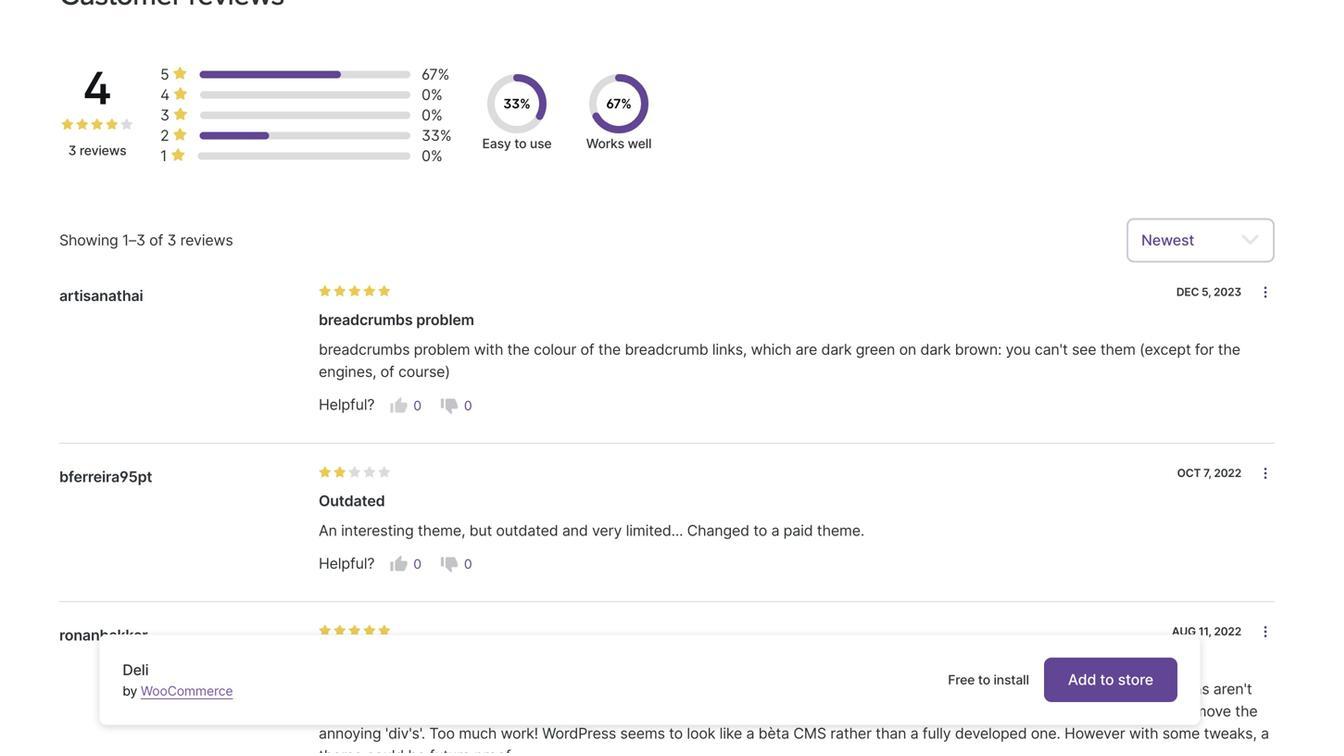 Task type: locate. For each thing, give the bounding box(es) containing it.
breadcrumbs
[[319, 311, 413, 329], [319, 341, 410, 359]]

2 0% from the top
[[422, 106, 443, 124]]

1 vote down image from the top
[[440, 396, 459, 415]]

bferreira95pt
[[59, 468, 152, 486]]

be
[[686, 680, 703, 698], [408, 747, 426, 753]]

theme
[[939, 702, 983, 720], [319, 747, 362, 753]]

4 inside "element"
[[160, 86, 170, 104]]

1 vertical spatial breadcrumbs
[[319, 341, 410, 359]]

reviews left 1
[[80, 143, 126, 159]]

fully
[[923, 725, 951, 743]]

0 vertical spatial 3
[[160, 106, 169, 124]]

much down the modern
[[483, 702, 521, 720]]

for left older
[[747, 680, 765, 698]]

1 dark from the left
[[821, 341, 852, 359]]

rate product 3 stars image
[[91, 118, 104, 131], [348, 285, 361, 298], [348, 466, 361, 479]]

rate product 1 star image up outdated
[[319, 466, 332, 479]]

and up some
[[1151, 702, 1177, 720]]

be left "good"
[[686, 680, 703, 698]]

1 vertical spatial for
[[747, 680, 765, 698]]

2022 right 11,
[[1214, 625, 1242, 638]]

of
[[149, 231, 163, 249], [581, 341, 594, 359], [381, 363, 394, 381]]

rate product 4 stars image left rate product 5 stars icon
[[363, 285, 376, 298]]

rate product 5 stars image left 2
[[120, 118, 133, 131]]

of right 1–3
[[149, 231, 163, 249]]

ronanbakker
[[59, 626, 148, 644]]

with inside i had expected a more modern look.. while deli might be good for older computers, it just didn't meet my expectations. 4k screens aren't supported. there is too much padding. the colours and fonts are off. i had to make a child theme and switch to helvetica and remove the annoying 'div's'. too much work!  wordpress seems to look like a bèta cms rather than a fully developed one. however with some tweaks, a theme could be future proof.
[[1129, 725, 1159, 743]]

to down "expectations."
[[1065, 702, 1079, 720]]

3 for 3 reviews
[[68, 143, 76, 159]]

2 vertical spatial of
[[381, 363, 394, 381]]

0 horizontal spatial dark
[[821, 341, 852, 359]]

0 vertical spatial much
[[483, 702, 521, 720]]

1 horizontal spatial with
[[1129, 725, 1159, 743]]

rather
[[830, 725, 872, 743]]

1 horizontal spatial dark
[[921, 341, 951, 359]]

are right which at the top right
[[796, 341, 817, 359]]

a left "fully"
[[911, 725, 919, 743]]

1 vertical spatial rate product 2 stars image
[[334, 466, 347, 479]]

with inside breadcrumbs  problem with the colour of the breadcrumb links, which are dark green on dark brown: you can't see them (except for the engines, of course)
[[474, 341, 503, 359]]

2022 right the 7,
[[1214, 466, 1242, 480]]

an interesting theme, but outdated and very limited... changed to a paid theme.
[[319, 522, 865, 540]]

add
[[1068, 671, 1097, 689]]

rate product 3 stars image up "3 reviews"
[[91, 118, 104, 131]]

rate product 2 stars image
[[76, 118, 89, 131], [334, 466, 347, 479], [334, 625, 347, 638]]

2023
[[1214, 285, 1242, 299]]

vote down image for with
[[440, 396, 459, 415]]

0 vertical spatial rate product 3 stars image
[[91, 118, 104, 131]]

however
[[1065, 725, 1125, 743]]

0 vertical spatial theme
[[939, 702, 983, 720]]

0% up 33%
[[422, 106, 443, 124]]

1 vertical spatial open options menu image
[[1258, 625, 1273, 639]]

1 vertical spatial helpful?
[[319, 555, 375, 573]]

rate product 5 stars image
[[378, 285, 391, 298]]

rate product 1 star image left rate product 2 stars image
[[319, 285, 332, 298]]

meet
[[973, 680, 1008, 698]]

0 vertical spatial helpful?
[[319, 396, 375, 414]]

rate product 2 stars image up "3 reviews"
[[76, 118, 89, 131]]

2 vote down image from the top
[[440, 555, 459, 574]]

vote down image down course)
[[440, 396, 459, 415]]

like
[[720, 725, 742, 743]]

make
[[849, 702, 886, 720]]

much up proof.
[[459, 725, 497, 743]]

with down helvetica
[[1129, 725, 1159, 743]]

cms
[[794, 725, 826, 743]]

can't
[[1035, 341, 1068, 359]]

oct 7, 2022
[[1177, 466, 1242, 480]]

rate product 5 stars image
[[120, 118, 133, 131], [378, 466, 391, 479], [378, 625, 391, 638]]

are
[[796, 341, 817, 359], [742, 702, 764, 720]]

showing
[[59, 231, 118, 249]]

rate product 3 stars image for artisanathai
[[348, 285, 361, 298]]

2 breadcrumbs from the top
[[319, 341, 410, 359]]

0 vertical spatial are
[[796, 341, 817, 359]]

rate product 4 stars image right rate product 3 stars icon
[[363, 625, 376, 638]]

2 open options menu image from the top
[[1258, 625, 1273, 639]]

vote up image
[[389, 396, 408, 415]]

rate product 2 stars image for ronanbakker
[[334, 625, 347, 638]]

3 reviews
[[68, 143, 126, 159]]

rate product 5 stars image for bferreira95pt
[[378, 466, 391, 479]]

2 dark from the left
[[921, 341, 951, 359]]

annoying
[[319, 725, 381, 743]]

0 vertical spatial with
[[474, 341, 503, 359]]

to left paid
[[754, 522, 767, 540]]

see
[[1072, 341, 1097, 359]]

breadcrumbs up engines,
[[319, 341, 410, 359]]

dark
[[821, 341, 852, 359], [921, 341, 951, 359]]

5,
[[1202, 285, 1211, 299]]

0 vertical spatial rate product 1 star image
[[61, 118, 74, 131]]

1 vertical spatial with
[[1129, 725, 1159, 743]]

open options menu image right aug 11, 2022
[[1258, 625, 1273, 639]]

rate product 4 stars image up outdated
[[363, 466, 376, 479]]

rate product 1 star image left rate product 3 stars icon
[[319, 625, 332, 638]]

0 vertical spatial had
[[327, 680, 352, 698]]

i right off.
[[794, 702, 798, 720]]

to right free
[[978, 672, 991, 688]]

deli by woocommerce
[[123, 661, 233, 699]]

developed
[[955, 725, 1027, 743]]

the down 'aren't'
[[1236, 702, 1258, 720]]

1 vertical spatial rate product 1 star image
[[319, 625, 332, 638]]

0%
[[422, 86, 443, 104], [422, 106, 443, 124], [422, 147, 443, 165]]

open options menu image
[[1258, 466, 1273, 481], [1258, 625, 1273, 639]]

free to install
[[948, 672, 1029, 688]]

0% down 33%
[[422, 147, 443, 165]]

my
[[1012, 680, 1033, 698]]

1 horizontal spatial reviews
[[180, 231, 233, 249]]

1 0% from the top
[[422, 86, 443, 104]]

rate product 1 star image for ronanbakker
[[319, 625, 332, 638]]

1 vertical spatial i
[[794, 702, 798, 720]]

2022 for an interesting theme, but outdated and very limited... changed to a paid theme.
[[1214, 466, 1242, 480]]

4 stars, 0% of reviews element
[[160, 85, 192, 105]]

interesting
[[341, 522, 414, 540]]

colours
[[619, 702, 670, 720]]

rate product 4 stars image for artisanathai
[[363, 285, 376, 298]]

1 horizontal spatial rate product 1 star image
[[319, 625, 332, 638]]

deli
[[615, 680, 639, 698]]

1 vertical spatial theme
[[319, 747, 362, 753]]

1 vertical spatial rate product 5 stars image
[[378, 466, 391, 479]]

theme down didn't on the bottom right of page
[[939, 702, 983, 720]]

works well
[[586, 136, 652, 152]]

0 vertical spatial 0%
[[422, 86, 443, 104]]

rate product 4 stars image
[[106, 118, 119, 131], [363, 285, 376, 298], [363, 466, 376, 479], [363, 625, 376, 638]]

3
[[160, 106, 169, 124], [68, 143, 76, 159], [167, 231, 176, 249]]

i up supported.
[[319, 680, 323, 698]]

proof.
[[475, 747, 514, 753]]

rate product 2 stars image up outdated
[[334, 466, 347, 479]]

2 vertical spatial rate product 2 stars image
[[334, 625, 347, 638]]

very
[[592, 522, 622, 540]]

problem inside breadcrumbs  problem with the colour of the breadcrumb links, which are dark green on dark brown: you can't see them (except for the engines, of course)
[[414, 341, 470, 359]]

0% down 67%
[[422, 86, 443, 104]]

11,
[[1199, 625, 1212, 638]]

0 horizontal spatial rate product 1 star image
[[61, 118, 74, 131]]

0
[[414, 398, 422, 414], [464, 398, 472, 414], [414, 556, 422, 572], [464, 556, 472, 572]]

1 vertical spatial problem
[[414, 341, 470, 359]]

0 vertical spatial 2022
[[1214, 466, 1242, 480]]

0 vertical spatial i
[[319, 680, 323, 698]]

had up cms
[[802, 702, 828, 720]]

helpful? for an interesting theme, but outdated and very limited... changed to a paid theme.
[[319, 555, 375, 573]]

2 vertical spatial 0%
[[422, 147, 443, 165]]

3 up showing
[[68, 143, 76, 159]]

child
[[903, 702, 935, 720]]

of right colour
[[581, 341, 594, 359]]

1 helpful? from the top
[[319, 396, 375, 414]]

of up vote up icon
[[381, 363, 394, 381]]

theme down annoying
[[319, 747, 362, 753]]

tweaks,
[[1204, 725, 1257, 743]]

1 rate product 1 star image from the top
[[319, 285, 332, 298]]

3 inside 3 stars, 0% of reviews element
[[160, 106, 169, 124]]

1 vertical spatial of
[[581, 341, 594, 359]]

0 horizontal spatial had
[[327, 680, 352, 698]]

rate product 1 star image
[[319, 285, 332, 298], [319, 466, 332, 479]]

1 vertical spatial had
[[802, 702, 828, 720]]

breadcrumbs for breadcrumbs  problem with the colour of the breadcrumb links, which are dark green on dark brown: you can't see them (except for the engines, of course)
[[319, 341, 410, 359]]

rate product 3 stars image for 4
[[91, 118, 104, 131]]

1 vertical spatial 2022
[[1214, 625, 1242, 638]]

0 vertical spatial open options menu image
[[1258, 466, 1273, 481]]

had
[[327, 680, 352, 698], [802, 702, 828, 720]]

'div's'.
[[385, 725, 425, 743]]

aug
[[1172, 625, 1196, 638]]

angle down image
[[1241, 229, 1260, 252]]

0 vertical spatial breadcrumbs
[[319, 311, 413, 329]]

rate product 5 stars image up outdated
[[378, 466, 391, 479]]

vote down image down theme,
[[440, 555, 459, 574]]

2 vertical spatial rate product 3 stars image
[[348, 466, 361, 479]]

0 vertical spatial rate product 2 stars image
[[76, 118, 89, 131]]

some
[[1163, 725, 1200, 743]]

0 vertical spatial be
[[686, 680, 703, 698]]

2 2022 from the top
[[1214, 625, 1242, 638]]

2 helpful? from the top
[[319, 555, 375, 573]]

to
[[514, 136, 527, 152], [754, 522, 767, 540], [1100, 671, 1114, 689], [978, 672, 991, 688], [832, 702, 845, 720], [1065, 702, 1079, 720], [669, 725, 683, 743]]

be down ''div's'.'
[[408, 747, 426, 753]]

while
[[573, 680, 611, 698]]

an
[[319, 522, 337, 540]]

rate product 2 stars image left rate product 3 stars icon
[[334, 625, 347, 638]]

rate product 2 stars image for 4
[[76, 118, 89, 131]]

3 up 2
[[160, 106, 169, 124]]

1 horizontal spatial for
[[1195, 341, 1214, 359]]

rate product 1 star image up "3 reviews"
[[61, 118, 74, 131]]

2 rate product 1 star image from the top
[[319, 466, 332, 479]]

1 star, 0% of reviews element
[[160, 146, 189, 166]]

1 vertical spatial rate product 3 stars image
[[348, 285, 361, 298]]

4
[[83, 61, 112, 115], [160, 86, 170, 104]]

1 horizontal spatial 4
[[160, 86, 170, 104]]

for right (except
[[1195, 341, 1214, 359]]

0 horizontal spatial theme
[[319, 747, 362, 753]]

0 horizontal spatial be
[[408, 747, 426, 753]]

1 vertical spatial rate product 1 star image
[[319, 466, 332, 479]]

too
[[457, 702, 479, 720]]

are left off.
[[742, 702, 764, 720]]

open options menu image right oct 7, 2022
[[1258, 466, 1273, 481]]

problem
[[416, 311, 474, 329], [414, 341, 470, 359]]

1 vertical spatial reviews
[[180, 231, 233, 249]]

rate product 5 stars image for 4
[[120, 118, 133, 131]]

outdated
[[496, 522, 558, 540]]

0 vertical spatial rate product 5 stars image
[[120, 118, 133, 131]]

a
[[771, 522, 780, 540], [425, 680, 433, 698], [890, 702, 899, 720], [746, 725, 755, 743], [911, 725, 919, 743], [1261, 725, 1269, 743]]

much
[[483, 702, 521, 720], [459, 725, 497, 743]]

too
[[429, 725, 455, 743]]

1 open options menu image from the top
[[1258, 466, 1273, 481]]

look..
[[533, 680, 569, 698]]

use
[[530, 136, 552, 152]]

helpful? down an at the left bottom of page
[[319, 555, 375, 573]]

breadcrumbs inside breadcrumbs  problem with the colour of the breadcrumb links, which are dark green on dark brown: you can't see them (except for the engines, of course)
[[319, 341, 410, 359]]

and left very
[[562, 522, 588, 540]]

the
[[507, 341, 530, 359], [598, 341, 621, 359], [1218, 341, 1241, 359], [1236, 702, 1258, 720]]

expected
[[356, 680, 421, 698]]

a down it
[[890, 702, 899, 720]]

0 horizontal spatial of
[[149, 231, 163, 249]]

rate product 1 star image
[[61, 118, 74, 131], [319, 625, 332, 638]]

dark right the 'on'
[[921, 341, 951, 359]]

them
[[1101, 341, 1136, 359]]

had up supported.
[[327, 680, 352, 698]]

3 0% from the top
[[422, 147, 443, 165]]

2 stars, 33% of reviews element
[[160, 126, 191, 146]]

0 horizontal spatial i
[[319, 680, 323, 698]]

0 vertical spatial problem
[[416, 311, 474, 329]]

0 horizontal spatial for
[[747, 680, 765, 698]]

vote down image
[[440, 396, 459, 415], [440, 555, 459, 574]]

helpful? down engines,
[[319, 396, 375, 414]]

4 up "3 reviews"
[[83, 61, 112, 115]]

rate product 5 stars image right rate product 3 stars icon
[[378, 625, 391, 638]]

rate product 3 stars image up outdated
[[348, 466, 361, 479]]

reviews right 1–3
[[180, 231, 233, 249]]

4k
[[1133, 680, 1152, 698]]

theme.
[[817, 522, 865, 540]]

33%
[[422, 127, 452, 145]]

0 vertical spatial for
[[1195, 341, 1214, 359]]

rate product 3 stars image right rate product 2 stars image
[[348, 285, 361, 298]]

a right "like"
[[746, 725, 755, 743]]

3 right 1–3
[[167, 231, 176, 249]]

1 horizontal spatial theme
[[939, 702, 983, 720]]

1 vertical spatial vote down image
[[440, 555, 459, 574]]

breadcrumbs down rate product 5 stars icon
[[319, 311, 413, 329]]

1 breadcrumbs from the top
[[319, 311, 413, 329]]

0 vertical spatial vote down image
[[440, 396, 459, 415]]

0 horizontal spatial with
[[474, 341, 503, 359]]

4 down 5
[[160, 86, 170, 104]]

1 2022 from the top
[[1214, 466, 1242, 480]]

1 horizontal spatial are
[[796, 341, 817, 359]]

1 vertical spatial 0%
[[422, 106, 443, 124]]

0 horizontal spatial are
[[742, 702, 764, 720]]

0 vertical spatial rate product 1 star image
[[319, 285, 332, 298]]

0 horizontal spatial reviews
[[80, 143, 126, 159]]

good
[[707, 680, 743, 698]]

rate product 4 stars image up "3 reviews"
[[106, 118, 119, 131]]

dark left green
[[821, 341, 852, 359]]

2 vertical spatial rate product 5 stars image
[[378, 625, 391, 638]]

0 vertical spatial reviews
[[80, 143, 126, 159]]

1 vertical spatial 3
[[68, 143, 76, 159]]

with left colour
[[474, 341, 503, 359]]

1 vertical spatial be
[[408, 747, 426, 753]]

2022
[[1214, 466, 1242, 480], [1214, 625, 1242, 638]]

wordpress
[[542, 725, 616, 743]]

helvetica
[[1083, 702, 1147, 720]]

1 vertical spatial are
[[742, 702, 764, 720]]

colour
[[534, 341, 577, 359]]



Task type: vqa. For each thing, say whether or not it's contained in the screenshot.
the topmost at
no



Task type: describe. For each thing, give the bounding box(es) containing it.
easy
[[482, 136, 511, 152]]

breadcrumb
[[625, 341, 708, 359]]

oct
[[1177, 466, 1201, 480]]

install
[[994, 672, 1029, 688]]

1
[[160, 147, 167, 165]]

but
[[469, 522, 492, 540]]

on
[[899, 341, 917, 359]]

theme,
[[418, 522, 465, 540]]

bèta
[[759, 725, 790, 743]]

rate product 2 stars image
[[334, 285, 347, 298]]

1–3
[[122, 231, 145, 249]]

a right tweaks,
[[1261, 725, 1269, 743]]

breadcrumbs  problem with the colour of the breadcrumb links, which are dark green on dark brown: you can't see them (except for the engines, of course)
[[319, 341, 1241, 381]]

modern
[[476, 680, 529, 698]]

problem for breadcrumbs problem
[[416, 311, 474, 329]]

are inside breadcrumbs  problem with the colour of the breadcrumb links, which are dark green on dark brown: you can't see them (except for the engines, of course)
[[796, 341, 817, 359]]

0% for 1
[[422, 147, 443, 165]]

paid
[[784, 522, 813, 540]]

rate product 2 stars image for bferreira95pt
[[334, 466, 347, 479]]

older
[[769, 680, 804, 698]]

computers,
[[808, 680, 886, 698]]

easy to use
[[482, 136, 552, 152]]

vote down image for theme,
[[440, 555, 459, 574]]

(except
[[1140, 341, 1191, 359]]

helpful? for breadcrumbs  problem with the colour of the breadcrumb links, which are dark green on dark brown: you can't see them (except for the engines, of course)
[[319, 396, 375, 414]]

problem for breadcrumbs  problem with the colour of the breadcrumb links, which are dark green on dark brown: you can't see them (except for the engines, of course)
[[414, 341, 470, 359]]

Newest field
[[1127, 218, 1275, 263]]

it
[[890, 680, 898, 698]]

course)
[[398, 363, 450, 381]]

rate product 1 star image for outdated
[[319, 466, 332, 479]]

1 horizontal spatial of
[[381, 363, 394, 381]]

changed
[[687, 522, 750, 540]]

which
[[751, 341, 792, 359]]

artisanathai
[[59, 287, 143, 305]]

might
[[643, 680, 682, 698]]

are inside i had expected a more modern look.. while deli might be good for older computers, it just didn't meet my expectations. 4k screens aren't supported. there is too much padding. the colours and fonts are off. i had to make a child theme and switch to helvetica and remove the annoying 'div's'. too much work!  wordpress seems to look like a bèta cms rather than a fully developed one. however with some tweaks, a theme could be future proof.
[[742, 702, 764, 720]]

open options menu image for i had expected a more modern look.. while deli might be good for older computers, it just didn't meet my expectations. 4k screens aren't supported. there is too much padding. the colours and fonts are off. i had to make a child theme and switch to helvetica and remove the annoying 'div's'. too much work!  wordpress seems to look like a bèta cms rather than a fully developed one. however with some tweaks, a theme could be future proof.
[[1258, 625, 1273, 639]]

for inside i had expected a more modern look.. while deli might be good for older computers, it just didn't meet my expectations. 4k screens aren't supported. there is too much padding. the colours and fonts are off. i had to make a child theme and switch to helvetica and remove the annoying 'div's'. too much work!  wordpress seems to look like a bèta cms rather than a fully developed one. however with some tweaks, a theme could be future proof.
[[747, 680, 765, 698]]

1 horizontal spatial had
[[802, 702, 828, 720]]

2
[[160, 127, 169, 145]]

the left colour
[[507, 341, 530, 359]]

store
[[1118, 671, 1154, 689]]

aug 11, 2022
[[1172, 625, 1242, 638]]

0 horizontal spatial 4
[[83, 61, 112, 115]]

vote up image
[[389, 555, 408, 574]]

could
[[366, 747, 404, 753]]

works
[[586, 136, 625, 152]]

by
[[123, 683, 137, 699]]

rate product 1 star image for 4
[[61, 118, 74, 131]]

1 horizontal spatial be
[[686, 680, 703, 698]]

to right the add
[[1100, 671, 1114, 689]]

brown:
[[955, 341, 1002, 359]]

3 for 3
[[160, 106, 169, 124]]

dec 5, 2023
[[1177, 285, 1242, 299]]

the down "2023"
[[1218, 341, 1241, 359]]

a left paid
[[771, 522, 780, 540]]

2022 for i had expected a more modern look.. while deli might be good for older computers, it just didn't meet my expectations. 4k screens aren't supported. there is too much padding. the colours and fonts are off. i had to make a child theme and switch to helvetica and remove the annoying 'div's'. too much work!  wordpress seems to look like a bèta cms rather than a fully developed one. however with some tweaks, a theme could be future proof.
[[1214, 625, 1242, 638]]

more
[[437, 680, 472, 698]]

and up "developed" at the bottom right of the page
[[987, 702, 1012, 720]]

67%
[[422, 65, 450, 83]]

breadcrumbs problem
[[319, 311, 474, 329]]

3 stars, 0% of reviews element
[[160, 105, 192, 126]]

rate product 4 stars image for 4
[[106, 118, 119, 131]]

add to store
[[1068, 671, 1154, 689]]

deli
[[123, 661, 149, 679]]

green
[[856, 341, 895, 359]]

limited...
[[626, 522, 683, 540]]

showing 1–3 of 3 reviews
[[59, 231, 233, 249]]

the
[[589, 702, 615, 720]]

0% for 3
[[422, 106, 443, 124]]

expectations.
[[1037, 680, 1129, 698]]

aren't
[[1214, 680, 1252, 698]]

1 horizontal spatial i
[[794, 702, 798, 720]]

outdated
[[319, 492, 385, 510]]

didn't
[[931, 680, 969, 698]]

than
[[876, 725, 907, 743]]

0% for 4
[[422, 86, 443, 104]]

seems
[[620, 725, 665, 743]]

to left look at the bottom right of the page
[[669, 725, 683, 743]]

remove
[[1181, 702, 1232, 720]]

rate product 3 stars image for bferreira95pt
[[348, 466, 361, 479]]

supported.
[[319, 702, 394, 720]]

just
[[902, 680, 927, 698]]

woocommerce link
[[141, 683, 233, 699]]

is
[[442, 702, 453, 720]]

breadcrumbs for breadcrumbs problem
[[319, 311, 413, 329]]

a up there
[[425, 680, 433, 698]]

open options menu image for an interesting theme, but outdated and very limited... changed to a paid theme.
[[1258, 466, 1273, 481]]

newest
[[1142, 231, 1195, 249]]

look
[[687, 725, 716, 743]]

screens
[[1156, 680, 1210, 698]]

well
[[628, 136, 652, 152]]

there
[[398, 702, 438, 720]]

fonts
[[703, 702, 738, 720]]

engines,
[[319, 363, 377, 381]]

off.
[[768, 702, 790, 720]]

rate product 3 stars image
[[348, 625, 361, 638]]

the right colour
[[598, 341, 621, 359]]

1 vertical spatial much
[[459, 725, 497, 743]]

rate product 5 stars image for ronanbakker
[[378, 625, 391, 638]]

rate product 4 stars image for ronanbakker
[[363, 625, 376, 638]]

the inside i had expected a more modern look.. while deli might be good for older computers, it just didn't meet my expectations. 4k screens aren't supported. there is too much padding. the colours and fonts are off. i had to make a child theme and switch to helvetica and remove the annoying 'div's'. too much work!  wordpress seems to look like a bèta cms rather than a fully developed one. however with some tweaks, a theme could be future proof.
[[1236, 702, 1258, 720]]

open options menu image
[[1258, 285, 1273, 300]]

0 vertical spatial of
[[149, 231, 163, 249]]

and up look at the bottom right of the page
[[674, 702, 699, 720]]

2 horizontal spatial of
[[581, 341, 594, 359]]

free
[[948, 672, 975, 688]]

woocommerce
[[141, 683, 233, 699]]

5
[[160, 65, 169, 83]]

links,
[[712, 341, 747, 359]]

2 vertical spatial 3
[[167, 231, 176, 249]]

padding.
[[525, 702, 585, 720]]

to left "use"
[[514, 136, 527, 152]]

for inside breadcrumbs  problem with the colour of the breadcrumb links, which are dark green on dark brown: you can't see them (except for the engines, of course)
[[1195, 341, 1214, 359]]

to down the computers,
[[832, 702, 845, 720]]

future
[[430, 747, 471, 753]]

5 stars, 67% of reviews element
[[160, 64, 191, 85]]

add to store link
[[1044, 658, 1178, 702]]

i had expected a more modern look.. while deli might be good for older computers, it just didn't meet my expectations. 4k screens aren't supported. there is too much padding. the colours and fonts are off. i had to make a child theme and switch to helvetica and remove the annoying 'div's'. too much work!  wordpress seems to look like a bèta cms rather than a fully developed one. however with some tweaks, a theme could be future proof.
[[319, 680, 1269, 753]]

rate product 4 stars image for bferreira95pt
[[363, 466, 376, 479]]

rate product 1 star image for breadcrumbs problem
[[319, 285, 332, 298]]

one.
[[1031, 725, 1061, 743]]



